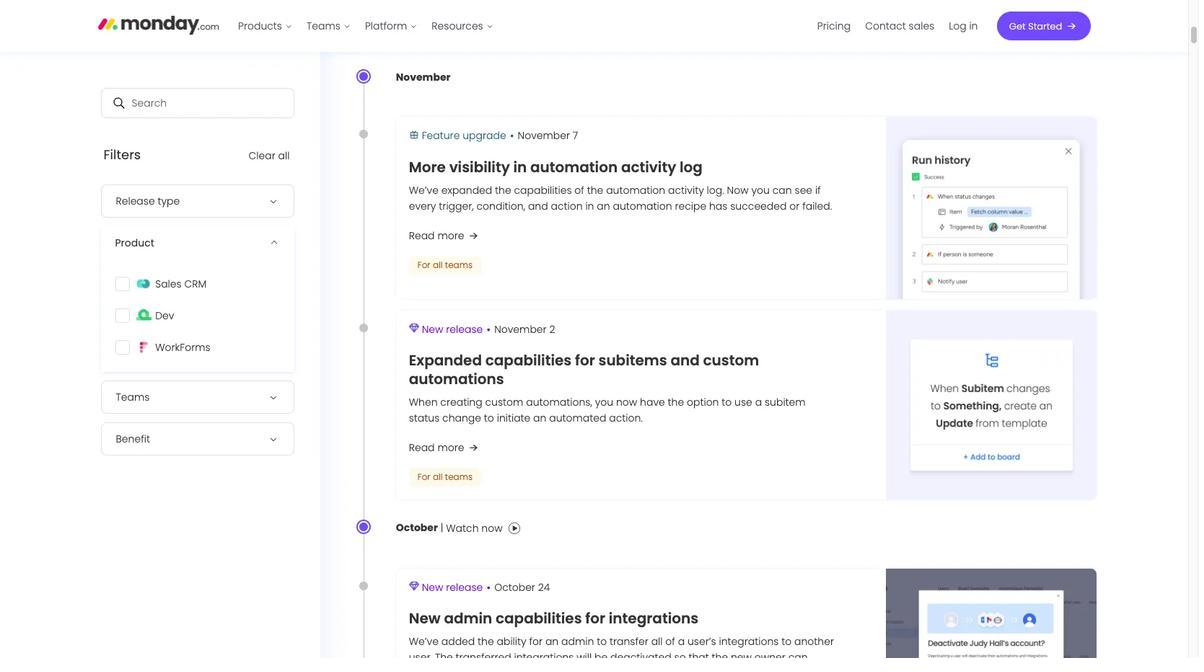 Task type: locate. For each thing, give the bounding box(es) containing it.
for all teams down trigger,
[[418, 259, 473, 271]]

release
[[446, 322, 483, 337], [446, 581, 483, 595]]

monday.com logo image
[[98, 9, 219, 40]]

all right clear
[[278, 149, 290, 163]]

read more for automations
[[409, 441, 464, 455]]

0 horizontal spatial october
[[396, 521, 438, 535]]

new inside new release • november 2
[[422, 322, 443, 337]]

1 vertical spatial for
[[418, 471, 431, 484]]

dev
[[155, 309, 174, 323]]

for left subitems
[[575, 351, 595, 371]]

capabilities inside expanded capabilities for subitems and custom automations when creating custom automations, you now have the option to use a subitem status change to initiate an automated action.
[[485, 351, 572, 371]]

0 horizontal spatial admin
[[444, 609, 492, 629]]

crm
[[184, 277, 207, 292]]

1 vertical spatial •
[[487, 322, 491, 338]]

integrations up new
[[719, 635, 779, 650]]

0 vertical spatial •
[[510, 128, 514, 145]]

more
[[438, 229, 464, 243], [438, 441, 464, 455]]

for all teams for automations
[[418, 471, 473, 484]]

in inside list
[[969, 19, 978, 33]]

2 vertical spatial for
[[529, 635, 543, 650]]

2 horizontal spatial integrations
[[719, 635, 779, 650]]

now inside button
[[481, 522, 503, 536]]

• for capabilities
[[487, 322, 491, 338]]

deactivated
[[610, 651, 672, 659]]

now
[[616, 396, 637, 410], [481, 522, 503, 536]]

2 more from the top
[[438, 441, 464, 455]]

0 vertical spatial teams
[[445, 259, 473, 271]]

1 more from the top
[[438, 229, 464, 243]]

watch
[[446, 522, 479, 536]]

teams for the 'teams' "popup button"
[[116, 390, 150, 405]]

0 vertical spatial a
[[755, 396, 762, 410]]

to
[[722, 396, 732, 410], [484, 411, 494, 426], [597, 635, 607, 650], [782, 635, 792, 650]]

a inside expanded capabilities for subitems and custom automations when creating custom automations, you now have the option to use a subitem status change to initiate an automated action.
[[755, 396, 762, 410]]

1 vertical spatial feature release icon image
[[409, 582, 419, 592]]

october left watch
[[396, 521, 438, 535]]

in right log
[[969, 19, 978, 33]]

0 horizontal spatial list
[[231, 0, 501, 52]]

the
[[435, 651, 453, 659]]

Search text field
[[101, 89, 293, 118]]

in
[[969, 19, 978, 33], [513, 157, 527, 177], [585, 199, 594, 213]]

2 list from the left
[[810, 0, 985, 52]]

for right ability on the left of the page
[[529, 635, 543, 650]]

capabilities up action
[[514, 183, 572, 198]]

1 teams from the top
[[445, 259, 473, 271]]

• up automations
[[487, 322, 491, 338]]

teams for automations
[[445, 471, 473, 484]]

we've inside new admin capabilities for integrations we've added the ability for an admin to transfer all of a user's integrations to another user. the transferred integrations will be deactivated so that the new owner ca
[[409, 635, 439, 650]]

1 vertical spatial capabilities
[[485, 351, 572, 371]]

1 vertical spatial for all teams
[[418, 471, 473, 484]]

capabilities down the 24
[[496, 609, 582, 629]]

ability
[[497, 635, 526, 650]]

• left the 24
[[487, 580, 491, 597]]

pricing link
[[810, 14, 858, 38]]

1 read more from the top
[[409, 229, 464, 243]]

the
[[495, 183, 511, 198], [587, 183, 603, 198], [668, 396, 684, 410], [478, 635, 494, 650], [712, 651, 728, 659]]

0 vertical spatial feature release icon image
[[409, 324, 419, 333]]

0 vertical spatial now
[[616, 396, 637, 410]]

an right ability on the left of the page
[[545, 635, 559, 650]]

platform
[[365, 19, 407, 33]]

in right action
[[585, 199, 594, 213]]

filters
[[104, 146, 141, 164]]

release for new admin capabilities for integrations
[[446, 581, 483, 595]]

for all teams
[[418, 259, 473, 271], [418, 471, 473, 484]]

• right upgrade
[[510, 128, 514, 145]]

1 horizontal spatial a
[[755, 396, 762, 410]]

0 vertical spatial we've
[[409, 183, 439, 198]]

0 vertical spatial release
[[446, 322, 483, 337]]

1 for all teams from the top
[[418, 259, 473, 271]]

read down the every
[[409, 229, 435, 243]]

all up deactivated
[[651, 635, 663, 650]]

0 vertical spatial for all teams
[[418, 259, 473, 271]]

0 vertical spatial read
[[409, 229, 435, 243]]

0 horizontal spatial you
[[595, 396, 613, 410]]

1 horizontal spatial and
[[671, 351, 700, 371]]

teams left all
[[307, 19, 340, 33]]

feature release icon image for expanded capabilities for subitems and custom automations
[[409, 324, 419, 333]]

trigger,
[[439, 199, 474, 213]]

teams button
[[101, 381, 294, 414]]

1 horizontal spatial in
[[585, 199, 594, 213]]

release up expanded
[[446, 322, 483, 337]]

1 horizontal spatial list
[[810, 0, 985, 52]]

expanded capabilities for subitems and custom automations when creating custom automations, you now have the option to use a subitem status change to initiate an automated action.
[[409, 351, 806, 426]]

for up be
[[585, 609, 605, 629]]

activity
[[621, 157, 676, 177], [668, 183, 704, 198]]

2 we've from the top
[[409, 635, 439, 650]]

1 vertical spatial of
[[665, 635, 675, 650]]

subitems
[[598, 351, 667, 371]]

1 vertical spatial an
[[533, 411, 547, 426]]

list containing products
[[231, 0, 501, 52]]

1 read from the top
[[409, 229, 435, 243]]

1 vertical spatial we've
[[409, 635, 439, 650]]

clear all button
[[249, 149, 290, 163]]

0 vertical spatial read more link
[[409, 227, 482, 244]]

0 vertical spatial an
[[597, 199, 610, 213]]

feature release icon image up user.
[[409, 582, 419, 592]]

custom
[[703, 351, 759, 371], [485, 396, 523, 410]]

admin
[[444, 609, 492, 629], [561, 635, 594, 650]]

and inside "more visibility in automation activity log we've expanded the capabilities of the automation activity log. now you can see if every trigger, condition, and action in an automation recipe has succeeded or failed."
[[528, 199, 548, 213]]

condition,
[[477, 199, 525, 213]]

1 vertical spatial and
[[671, 351, 700, 371]]

read more link down change on the left bottom of page
[[409, 440, 482, 457]]

1 vertical spatial november
[[518, 129, 570, 143]]

upgrade
[[463, 129, 506, 143]]

see
[[795, 183, 812, 198]]

read more down the every
[[409, 229, 464, 243]]

more down change on the left bottom of page
[[438, 441, 464, 455]]

0 vertical spatial october
[[396, 521, 438, 535]]

now right watch
[[481, 522, 503, 536]]

1 horizontal spatial you
[[751, 183, 770, 198]]

•
[[510, 128, 514, 145], [487, 322, 491, 338], [487, 580, 491, 597]]

list
[[231, 0, 501, 52], [810, 0, 985, 52]]

2 read more link from the top
[[409, 440, 482, 457]]

a up so
[[678, 635, 685, 650]]

we've up user.
[[409, 635, 439, 650]]

2 teams from the top
[[445, 471, 473, 484]]

you up action.
[[595, 396, 613, 410]]

november inside new release • november 2
[[494, 322, 547, 337]]

1 vertical spatial admin
[[561, 635, 594, 650]]

workforms
[[155, 341, 210, 355]]

0 vertical spatial new
[[422, 322, 443, 337]]

1 read more link from the top
[[409, 227, 482, 244]]

new up user.
[[409, 609, 441, 629]]

1 horizontal spatial integrations
[[609, 609, 699, 629]]

an inside new admin capabilities for integrations we've added the ability for an admin to transfer all of a user's integrations to another user. the transferred integrations will be deactivated so that the new owner ca
[[545, 635, 559, 650]]

capabilities
[[514, 183, 572, 198], [485, 351, 572, 371], [496, 609, 582, 629]]

0 vertical spatial read more
[[409, 229, 464, 243]]

1 vertical spatial october
[[494, 581, 535, 595]]

new release • october 24
[[422, 580, 550, 597]]

october left the 24
[[494, 581, 535, 595]]

1 release from the top
[[446, 322, 483, 337]]

we've up the every
[[409, 183, 439, 198]]

action.
[[609, 411, 643, 426]]

and left action
[[528, 199, 548, 213]]

0 vertical spatial custom
[[703, 351, 759, 371]]

has
[[709, 199, 728, 213]]

release
[[116, 194, 155, 209]]

0 horizontal spatial custom
[[485, 396, 523, 410]]

1 vertical spatial teams
[[445, 471, 473, 484]]

new inside the "new release • october 24"
[[422, 581, 443, 595]]

admin up the will
[[561, 635, 594, 650]]

1 for from the top
[[418, 259, 431, 271]]

sales
[[155, 277, 182, 292]]

custom up use
[[703, 351, 759, 371]]

for down the every
[[418, 259, 431, 271]]

0 vertical spatial for
[[418, 259, 431, 271]]

all up |
[[433, 471, 443, 484]]

1 horizontal spatial of
[[665, 635, 675, 650]]

2 for from the top
[[418, 471, 431, 484]]

2 for all teams from the top
[[418, 471, 473, 484]]

feature release icon image for new admin capabilities for integrations
[[409, 582, 419, 592]]

1 horizontal spatial october
[[494, 581, 535, 595]]

an right action
[[597, 199, 610, 213]]

resources
[[432, 19, 483, 33]]

and
[[528, 199, 548, 213], [671, 351, 700, 371]]

0 horizontal spatial integrations
[[514, 651, 574, 659]]

you inside expanded capabilities for subitems and custom automations when creating custom automations, you now have the option to use a subitem status change to initiate an automated action.
[[595, 396, 613, 410]]

1 vertical spatial now
[[481, 522, 503, 536]]

of
[[575, 183, 584, 198], [665, 635, 675, 650]]

an down automations,
[[533, 411, 547, 426]]

custom up initiate on the left bottom of page
[[485, 396, 523, 410]]

teams down trigger,
[[445, 259, 473, 271]]

whats new when subitem status change  automation trigger image
[[886, 311, 1096, 500]]

0 vertical spatial you
[[751, 183, 770, 198]]

feature release icon image up expanded
[[409, 324, 419, 333]]

we've inside "more visibility in automation activity log we've expanded the capabilities of the automation activity log. now you can see if every trigger, condition, and action in an automation recipe has succeeded or failed."
[[409, 183, 439, 198]]

option
[[687, 396, 719, 410]]

admin up added
[[444, 609, 492, 629]]

release inside new release • november 2
[[446, 322, 483, 337]]

new
[[422, 322, 443, 337], [422, 581, 443, 595], [409, 609, 441, 629]]

feature
[[422, 129, 460, 143]]

0 vertical spatial capabilities
[[514, 183, 572, 198]]

will
[[577, 651, 592, 659]]

and up option
[[671, 351, 700, 371]]

0 vertical spatial of
[[575, 183, 584, 198]]

read more link down trigger,
[[409, 227, 482, 244]]

• for visibility
[[510, 128, 514, 145]]

for down status
[[418, 471, 431, 484]]

we've
[[409, 183, 439, 198], [409, 635, 439, 650]]

0 horizontal spatial teams
[[116, 390, 150, 405]]

1 vertical spatial new
[[422, 581, 443, 595]]

new up expanded
[[422, 322, 443, 337]]

release type button
[[101, 185, 294, 218]]

2 vertical spatial new
[[409, 609, 441, 629]]

1 vertical spatial read more link
[[409, 440, 482, 457]]

you inside "more visibility in automation activity log we've expanded the capabilities of the automation activity log. now you can see if every trigger, condition, and action in an automation recipe has succeeded or failed."
[[751, 183, 770, 198]]

1 horizontal spatial now
[[616, 396, 637, 410]]

to left initiate on the left bottom of page
[[484, 411, 494, 426]]

november left 2
[[494, 322, 547, 337]]

teams up watch
[[445, 471, 473, 484]]

of up action
[[575, 183, 584, 198]]

1 vertical spatial more
[[438, 441, 464, 455]]

1 vertical spatial teams
[[116, 390, 150, 405]]

teams inside list
[[307, 19, 340, 33]]

1 vertical spatial release
[[446, 581, 483, 595]]

benefit
[[116, 432, 150, 447]]

2 vertical spatial november
[[494, 322, 547, 337]]

crm image
[[135, 277, 152, 292]]

activity left "log" at right top
[[621, 157, 676, 177]]

of up so
[[665, 635, 675, 650]]

release inside the "new release • october 24"
[[446, 581, 483, 595]]

teams
[[445, 259, 473, 271], [445, 471, 473, 484]]

you up succeeded
[[751, 183, 770, 198]]

0 horizontal spatial in
[[513, 157, 527, 177]]

1 vertical spatial you
[[595, 396, 613, 410]]

1 feature release icon image from the top
[[409, 324, 419, 333]]

more down trigger,
[[438, 229, 464, 243]]

new release • november 2
[[422, 322, 555, 338]]

have
[[640, 396, 665, 410]]

new for expanded capabilities for subitems and custom automations
[[422, 322, 443, 337]]

for
[[418, 259, 431, 271], [418, 471, 431, 484]]

all
[[278, 149, 290, 163], [433, 259, 443, 271], [433, 471, 443, 484], [651, 635, 663, 650]]

2 release from the top
[[446, 581, 483, 595]]

1 vertical spatial for
[[585, 609, 605, 629]]

1 we've from the top
[[409, 183, 439, 198]]

2 vertical spatial integrations
[[514, 651, 574, 659]]

0 vertical spatial and
[[528, 199, 548, 213]]

2 feature release icon image from the top
[[409, 582, 419, 592]]

1 vertical spatial read more
[[409, 441, 464, 455]]

2 read more from the top
[[409, 441, 464, 455]]

november down the updates
[[396, 70, 451, 85]]

new inside new admin capabilities for integrations we've added the ability for an admin to transfer all of a user's integrations to another user. the transferred integrations will be deactivated so that the new owner ca
[[409, 609, 441, 629]]

feature release icon image
[[409, 324, 419, 333], [409, 582, 419, 592]]

1 horizontal spatial teams
[[307, 19, 340, 33]]

1 vertical spatial read
[[409, 441, 435, 455]]

resources link
[[424, 14, 501, 38]]

benefit button
[[101, 423, 294, 456]]

failed.
[[802, 199, 832, 213]]

0 vertical spatial in
[[969, 19, 978, 33]]

october inside the "new release • october 24"
[[494, 581, 535, 595]]

the inside expanded capabilities for subitems and custom automations when creating custom automations, you now have the option to use a subitem status change to initiate an automated action.
[[668, 396, 684, 410]]

automation
[[530, 157, 618, 177], [606, 183, 665, 198], [613, 199, 672, 213]]

0 vertical spatial teams
[[307, 19, 340, 33]]

new admin capabilities for integrations we've added the ability for an admin to transfer all of a user's integrations to another user. the transferred integrations will be deactivated so that the new owner ca
[[409, 609, 834, 659]]

teams inside "popup button"
[[116, 390, 150, 405]]

a right use
[[755, 396, 762, 410]]

2 vertical spatial an
[[545, 635, 559, 650]]

0 horizontal spatial of
[[575, 183, 584, 198]]

integrations up transfer
[[609, 609, 699, 629]]

another
[[794, 635, 834, 650]]

now inside expanded capabilities for subitems and custom automations when creating custom automations, you now have the option to use a subitem status change to initiate an automated action.
[[616, 396, 637, 410]]

of inside "more visibility in automation activity log we've expanded the capabilities of the automation activity log. now you can see if every trigger, condition, and action in an automation recipe has succeeded or failed."
[[575, 183, 584, 198]]

initiate
[[497, 411, 531, 426]]

teams up benefit
[[116, 390, 150, 405]]

read for we've
[[409, 229, 435, 243]]

0 horizontal spatial now
[[481, 522, 503, 536]]

november left 7
[[518, 129, 570, 143]]

read more for we've
[[409, 229, 464, 243]]

0 vertical spatial for
[[575, 351, 595, 371]]

2 read from the top
[[409, 441, 435, 455]]

dev option
[[106, 303, 288, 329]]

now up action.
[[616, 396, 637, 410]]

read more link for we've
[[409, 227, 482, 244]]

a inside new admin capabilities for integrations we've added the ability for an admin to transfer all of a user's integrations to another user. the transferred integrations will be deactivated so that the new owner ca
[[678, 635, 685, 650]]

added
[[441, 635, 475, 650]]

you
[[751, 183, 770, 198], [595, 396, 613, 410]]

for for automations
[[418, 471, 431, 484]]

1 list from the left
[[231, 0, 501, 52]]

workforms image
[[135, 341, 152, 355]]

1 vertical spatial a
[[678, 635, 685, 650]]

2 vertical spatial capabilities
[[496, 609, 582, 629]]

2 horizontal spatial in
[[969, 19, 978, 33]]

automations
[[409, 370, 504, 390]]

type
[[158, 194, 180, 209]]

read
[[409, 229, 435, 243], [409, 441, 435, 455]]

1 horizontal spatial admin
[[561, 635, 594, 650]]

new for new admin capabilities for integrations
[[422, 581, 443, 595]]

0 horizontal spatial and
[[528, 199, 548, 213]]

0 horizontal spatial a
[[678, 635, 685, 650]]

in down feature upgrade • november 7
[[513, 157, 527, 177]]

release up added
[[446, 581, 483, 595]]

for all teams up |
[[418, 471, 473, 484]]

new up added
[[422, 581, 443, 595]]

capabilities down 2
[[485, 351, 572, 371]]

activity up recipe
[[668, 183, 704, 198]]

log.
[[707, 183, 724, 198]]

integrations down ability on the left of the page
[[514, 651, 574, 659]]

integrations
[[609, 609, 699, 629], [719, 635, 779, 650], [514, 651, 574, 659]]

teams for teams link
[[307, 19, 340, 33]]

24
[[538, 581, 550, 595]]

read down status
[[409, 441, 435, 455]]

a
[[755, 396, 762, 410], [678, 635, 685, 650]]

0 vertical spatial more
[[438, 229, 464, 243]]

read more down status
[[409, 441, 464, 455]]

november inside feature upgrade • november 7
[[518, 129, 570, 143]]

all
[[357, 11, 376, 35]]



Task type: vqa. For each thing, say whether or not it's contained in the screenshot.
Feature upgrade • November 7
yes



Task type: describe. For each thing, give the bounding box(es) containing it.
action
[[551, 199, 583, 213]]

contact sales
[[865, 19, 935, 33]]

0 vertical spatial integrations
[[609, 609, 699, 629]]

2 vertical spatial in
[[585, 199, 594, 213]]

that
[[689, 651, 709, 659]]

to left use
[[722, 396, 732, 410]]

automations,
[[526, 396, 592, 410]]

get
[[1009, 19, 1026, 33]]

&
[[458, 11, 470, 35]]

platform link
[[358, 14, 424, 38]]

subitem
[[765, 396, 806, 410]]

november for visibility
[[518, 129, 570, 143]]

transferred
[[456, 651, 511, 659]]

0 vertical spatial activity
[[621, 157, 676, 177]]

1 vertical spatial integrations
[[719, 635, 779, 650]]

creating
[[440, 396, 482, 410]]

log
[[949, 19, 967, 33]]

watch now link
[[446, 517, 520, 540]]

be
[[595, 651, 608, 659]]

owner
[[755, 651, 786, 659]]

0 vertical spatial admin
[[444, 609, 492, 629]]

2 vertical spatial •
[[487, 580, 491, 597]]

product button
[[101, 227, 294, 260]]

new
[[731, 651, 752, 659]]

every
[[409, 199, 436, 213]]

all down the every
[[433, 259, 443, 271]]

1 vertical spatial in
[[513, 157, 527, 177]]

contact
[[865, 19, 906, 33]]

all updates & releases
[[357, 11, 551, 35]]

if
[[815, 183, 821, 198]]

automated
[[549, 411, 606, 426]]

change
[[442, 411, 481, 426]]

get started button
[[997, 12, 1091, 40]]

succeeded
[[730, 199, 787, 213]]

expanded
[[409, 351, 482, 371]]

1 horizontal spatial custom
[[703, 351, 759, 371]]

teams for we've
[[445, 259, 473, 271]]

1 vertical spatial automation
[[606, 183, 665, 198]]

release type
[[116, 194, 180, 209]]

updates
[[381, 11, 453, 35]]

user's
[[688, 635, 716, 650]]

workforms option
[[106, 335, 288, 361]]

2 vertical spatial automation
[[613, 199, 672, 213]]

for for we've
[[418, 259, 431, 271]]

clear all
[[249, 149, 290, 163]]

watch now
[[446, 522, 503, 536]]

transfer
[[610, 635, 649, 650]]

1 vertical spatial custom
[[485, 396, 523, 410]]

0 vertical spatial automation
[[530, 157, 618, 177]]

to up "owner"
[[782, 635, 792, 650]]

new feature upgrade icon image
[[409, 130, 419, 140]]

more for automations
[[438, 441, 464, 455]]

for all teams for we've
[[418, 259, 473, 271]]

more visibility in automation activity log we've expanded the capabilities of the automation activity log. now you can see if every trigger, condition, and action in an automation recipe has succeeded or failed.
[[409, 157, 832, 213]]

read for automations
[[409, 441, 435, 455]]

sales
[[909, 19, 935, 33]]

get started
[[1009, 19, 1062, 33]]

log in link
[[942, 14, 985, 38]]

log in
[[949, 19, 978, 33]]

7
[[573, 129, 578, 143]]

all inside new admin capabilities for integrations we've added the ability for an admin to transfer all of a user's integrations to another user. the transferred integrations will be deactivated so that the new owner ca
[[651, 635, 663, 650]]

pricing
[[817, 19, 851, 33]]

clear
[[249, 149, 275, 163]]

releases
[[475, 11, 551, 35]]

sales crm
[[155, 277, 207, 292]]

capabilities inside "more visibility in automation activity log we've expanded the capabilities of the automation activity log. now you can see if every trigger, condition, and action in an automation recipe has succeeded or failed."
[[514, 183, 572, 198]]

dev image
[[135, 309, 152, 323]]

an inside expanded capabilities for subitems and custom automations when creating custom automations, you now have the option to use a subitem status change to initiate an automated action.
[[533, 411, 547, 426]]

to up be
[[597, 635, 607, 650]]

main element
[[231, 0, 1091, 52]]

for inside expanded capabilities for subitems and custom automations when creating custom automations, you now have the option to use a subitem status change to initiate an automated action.
[[575, 351, 595, 371]]

0 vertical spatial november
[[396, 70, 451, 85]]

or
[[790, 199, 800, 213]]

more for we've
[[438, 229, 464, 243]]

release for expanded capabilities for subitems and custom automations
[[446, 322, 483, 337]]

when
[[409, 396, 438, 410]]

of inside new admin capabilities for integrations we've added the ability for an admin to transfer all of a user's integrations to another user. the transferred integrations will be deactivated so that the new owner ca
[[665, 635, 675, 650]]

products link
[[231, 14, 299, 38]]

user.
[[409, 651, 432, 659]]

sales crm option
[[106, 271, 288, 297]]

log
[[680, 157, 703, 177]]

2
[[549, 322, 555, 337]]

and inside expanded capabilities for subitems and custom automations when creating custom automations, you now have the option to use a subitem status change to initiate an automated action.
[[671, 351, 700, 371]]

list containing pricing
[[810, 0, 985, 52]]

visibility
[[449, 157, 510, 177]]

expanded
[[441, 183, 492, 198]]

1 vertical spatial activity
[[668, 183, 704, 198]]

status
[[409, 411, 440, 426]]

products
[[238, 19, 282, 33]]

more
[[409, 157, 446, 177]]

use
[[735, 396, 752, 410]]

an inside "more visibility in automation activity log we've expanded the capabilities of the automation activity log. now you can see if every trigger, condition, and action in an automation recipe has succeeded or failed."
[[597, 199, 610, 213]]

action level automation activity log image
[[886, 117, 1096, 299]]

now
[[727, 183, 749, 198]]

feature upgrade • november 7
[[422, 128, 578, 145]]

transfer integrations before disabling a user image
[[886, 569, 1096, 659]]

can
[[773, 183, 792, 198]]

watch now button
[[446, 517, 520, 540]]

started
[[1028, 19, 1062, 33]]

recipe
[[675, 199, 706, 213]]

read more link for automations
[[409, 440, 482, 457]]

so
[[674, 651, 686, 659]]

capabilities inside new admin capabilities for integrations we've added the ability for an admin to transfer all of a user's integrations to another user. the transferred integrations will be deactivated so that the new owner ca
[[496, 609, 582, 629]]

november for capabilities
[[494, 322, 547, 337]]

product
[[115, 236, 154, 250]]



